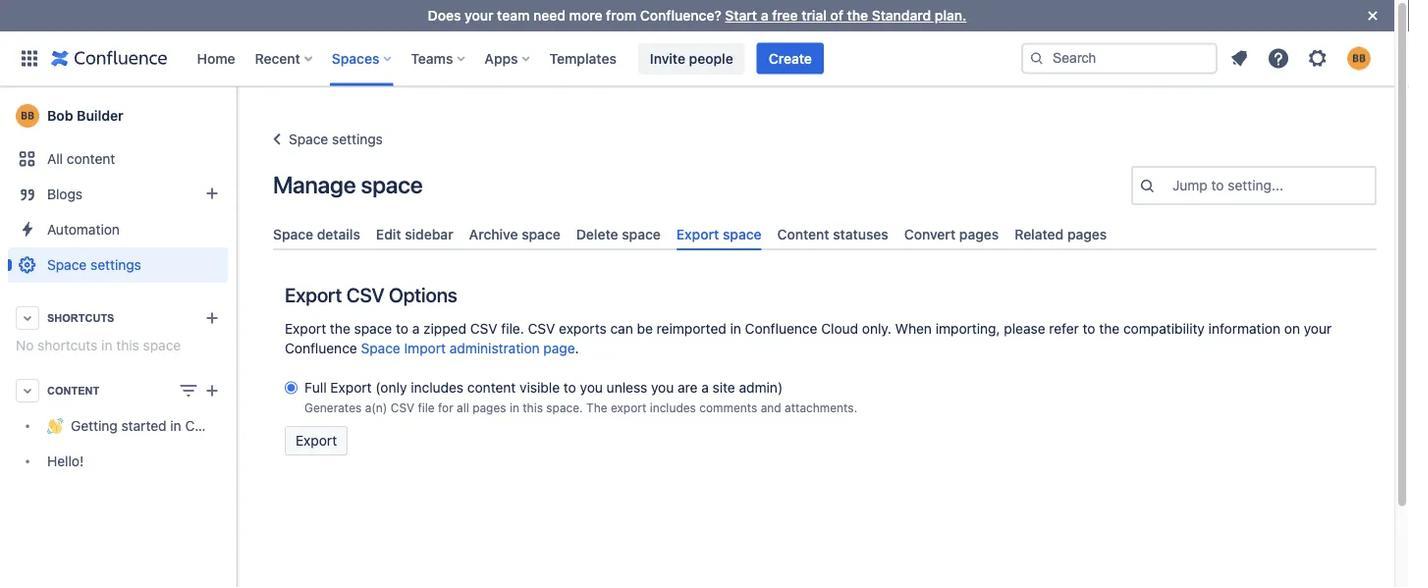 Task type: describe. For each thing, give the bounding box(es) containing it.
apps button
[[479, 43, 538, 74]]

no shortcuts in this space
[[16, 337, 181, 354]]

export space link
[[669, 218, 770, 251]]

free
[[772, 7, 798, 24]]

convert pages
[[904, 226, 999, 242]]

unless
[[607, 380, 647, 396]]

full
[[304, 380, 327, 396]]

content statuses link
[[770, 218, 897, 251]]

archive
[[469, 226, 518, 242]]

2 horizontal spatial confluence
[[745, 321, 818, 337]]

file.
[[501, 321, 524, 337]]

generates
[[304, 401, 362, 415]]

automation
[[47, 221, 120, 238]]

hello!
[[47, 453, 84, 469]]

space inside "element"
[[143, 337, 181, 354]]

comments
[[700, 401, 758, 415]]

plan.
[[935, 7, 967, 24]]

blogs link
[[8, 177, 228, 212]]

recent
[[255, 50, 300, 66]]

related pages link
[[1007, 218, 1115, 251]]

export space
[[677, 226, 762, 242]]

site
[[713, 380, 735, 396]]

start
[[725, 7, 757, 24]]

export the space to a zipped csv file. csv exports can be reimported in confluence cloud only. when importing, please refer to the compatibility information on your confluence
[[285, 321, 1332, 357]]

pages inside full export (only includes content visible to you unless you are a site admin) generates a(n) csv file for all pages in this space. the export includes comments and attachments.
[[473, 401, 506, 415]]

from
[[606, 7, 637, 24]]

can
[[610, 321, 633, 337]]

file
[[418, 401, 435, 415]]

visible
[[520, 380, 560, 396]]

people
[[689, 50, 733, 66]]

manage
[[273, 171, 356, 198]]

space details
[[273, 226, 360, 242]]

does your team need more from confluence? start a free trial of the standard plan.
[[428, 7, 967, 24]]

jump to setting...
[[1173, 177, 1284, 193]]

to inside full export (only includes content visible to you unless you are a site admin) generates a(n) csv file for all pages in this space. the export includes comments and attachments.
[[564, 380, 576, 396]]

Search settings text field
[[1173, 176, 1177, 195]]

edit sidebar
[[376, 226, 453, 242]]

create a blog image
[[200, 182, 224, 205]]

apps
[[485, 50, 518, 66]]

builder
[[77, 108, 124, 124]]

more
[[569, 7, 603, 24]]

in down shortcuts dropdown button in the left of the page
[[101, 337, 112, 354]]

shortcuts button
[[8, 301, 228, 336]]

collapse sidebar image
[[214, 96, 257, 136]]

space up the manage
[[289, 131, 328, 147]]

spaces button
[[326, 43, 399, 74]]

search image
[[1029, 51, 1045, 66]]

global element
[[12, 31, 1022, 86]]

administration
[[450, 341, 540, 357]]

need
[[533, 7, 566, 24]]

invite people
[[650, 50, 733, 66]]

export for export the space to a zipped csv file. csv exports can be reimported in confluence cloud only. when importing, please refer to the compatibility information on your confluence
[[285, 321, 326, 337]]

create link
[[757, 43, 824, 74]]

of
[[830, 7, 844, 24]]

getting started in confluence
[[71, 418, 258, 434]]

recent button
[[249, 43, 320, 74]]

2 horizontal spatial the
[[1099, 321, 1120, 337]]

csv up page
[[528, 321, 555, 337]]

space up (only
[[361, 341, 401, 357]]

manage space
[[273, 171, 423, 198]]

2 horizontal spatial a
[[761, 7, 769, 24]]

related pages
[[1015, 226, 1107, 242]]

information
[[1209, 321, 1281, 337]]

refer
[[1049, 321, 1079, 337]]

convert pages link
[[897, 218, 1007, 251]]

space for manage space
[[361, 171, 423, 198]]

csv left options
[[346, 283, 384, 306]]

teams button
[[405, 43, 473, 74]]

invite people button
[[638, 43, 745, 74]]

standard
[[872, 7, 931, 24]]

be
[[637, 321, 653, 337]]

home link
[[191, 43, 241, 74]]

are
[[678, 380, 698, 396]]

appswitcher icon image
[[18, 47, 41, 70]]

shortcuts
[[37, 337, 98, 354]]

space.
[[546, 401, 583, 415]]

0 horizontal spatial includes
[[411, 380, 464, 396]]

1 horizontal spatial settings
[[332, 131, 383, 147]]

Search field
[[1022, 43, 1218, 74]]

1 vertical spatial space settings link
[[8, 248, 228, 283]]

for
[[438, 401, 453, 415]]

all
[[457, 401, 469, 415]]

all
[[47, 151, 63, 167]]

no
[[16, 337, 34, 354]]

export inside full export (only includes content visible to you unless you are a site admin) generates a(n) csv file for all pages in this space. the export includes comments and attachments.
[[330, 380, 372, 396]]

create
[[769, 50, 812, 66]]

export for export space
[[677, 226, 719, 242]]

delete space link
[[568, 218, 669, 251]]

add shortcut image
[[200, 306, 224, 330]]

export csv options
[[285, 283, 457, 306]]

zipped
[[423, 321, 467, 337]]

tree inside the space "element"
[[8, 409, 258, 479]]

to right refer
[[1083, 321, 1096, 337]]

sidebar
[[405, 226, 453, 242]]

details
[[317, 226, 360, 242]]

the
[[586, 401, 608, 415]]

0 vertical spatial your
[[465, 7, 494, 24]]

space details link
[[265, 218, 368, 251]]

1 horizontal spatial space settings
[[289, 131, 383, 147]]

content inside the space "element"
[[67, 151, 115, 167]]



Task type: locate. For each thing, give the bounding box(es) containing it.
options
[[389, 283, 457, 306]]

0 horizontal spatial content
[[47, 385, 99, 397]]

pages for convert pages
[[960, 226, 999, 242]]

None submit
[[285, 426, 348, 456]]

to right jump
[[1212, 177, 1224, 193]]

confluence up full at the left of the page
[[285, 341, 357, 357]]

all content link
[[8, 141, 228, 177]]

team
[[497, 7, 530, 24]]

export
[[611, 401, 647, 415]]

1 horizontal spatial your
[[1304, 321, 1332, 337]]

0 horizontal spatial a
[[412, 321, 420, 337]]

export inside export space link
[[677, 226, 719, 242]]

bob builder link
[[8, 96, 228, 136]]

space settings up manage space
[[289, 131, 383, 147]]

0 horizontal spatial your
[[465, 7, 494, 24]]

bob
[[47, 108, 73, 124]]

export inside 'export the space to a zipped csv file. csv exports can be reimported in confluence cloud only. when importing, please refer to the compatibility information on your confluence'
[[285, 321, 326, 337]]

space for delete space
[[622, 226, 661, 242]]

tree containing getting started in confluence
[[8, 409, 258, 479]]

create a page image
[[200, 379, 224, 403]]

0 horizontal spatial settings
[[90, 257, 141, 273]]

1 horizontal spatial confluence
[[285, 341, 357, 357]]

space down export csv options on the left of page
[[354, 321, 392, 337]]

blogs
[[47, 186, 83, 202]]

0 vertical spatial space settings link
[[265, 128, 383, 151]]

a up import
[[412, 321, 420, 337]]

0 horizontal spatial confluence
[[185, 418, 258, 434]]

space left content statuses
[[723, 226, 762, 242]]

notification icon image
[[1228, 47, 1251, 70]]

this down shortcuts dropdown button in the left of the page
[[116, 337, 139, 354]]

start a free trial of the standard plan. link
[[725, 7, 967, 24]]

export down the space details link
[[285, 283, 342, 306]]

this down "visible"
[[523, 401, 543, 415]]

archive space
[[469, 226, 561, 242]]

a inside 'export the space to a zipped csv file. csv exports can be reimported in confluence cloud only. when importing, please refer to the compatibility information on your confluence'
[[412, 321, 420, 337]]

space import administration page .
[[361, 341, 579, 357]]

1 horizontal spatial pages
[[960, 226, 999, 242]]

1 horizontal spatial includes
[[650, 401, 696, 415]]

space element
[[0, 86, 258, 587]]

import
[[404, 341, 446, 357]]

templates link
[[544, 43, 623, 74]]

delete
[[576, 226, 618, 242]]

space for export space
[[723, 226, 762, 242]]

0 vertical spatial a
[[761, 7, 769, 24]]

space right delete
[[622, 226, 661, 242]]

content up getting
[[47, 385, 99, 397]]

confluence?
[[640, 7, 722, 24]]

space down shortcuts dropdown button in the left of the page
[[143, 337, 181, 354]]

0 horizontal spatial content
[[67, 151, 115, 167]]

2 vertical spatial a
[[702, 380, 709, 396]]

1 vertical spatial space settings
[[47, 257, 141, 273]]

statuses
[[833, 226, 889, 242]]

confluence
[[745, 321, 818, 337], [285, 341, 357, 357], [185, 418, 258, 434]]

1 vertical spatial settings
[[90, 257, 141, 273]]

settings icon image
[[1306, 47, 1330, 70]]

export up full at the left of the page
[[285, 321, 326, 337]]

pages right all
[[473, 401, 506, 415]]

space settings inside the space "element"
[[47, 257, 141, 273]]

0 vertical spatial space settings
[[289, 131, 383, 147]]

1 you from the left
[[580, 380, 603, 396]]

content
[[67, 151, 115, 167], [467, 380, 516, 396]]

1 vertical spatial confluence
[[285, 341, 357, 357]]

space left details
[[273, 226, 313, 242]]

1 vertical spatial content
[[47, 385, 99, 397]]

only.
[[862, 321, 892, 337]]

2 vertical spatial confluence
[[185, 418, 258, 434]]

reimported
[[657, 321, 727, 337]]

a left free
[[761, 7, 769, 24]]

1 horizontal spatial this
[[523, 401, 543, 415]]

tab list containing space details
[[265, 218, 1385, 251]]

confluence down create a page image
[[185, 418, 258, 434]]

csv inside full export (only includes content visible to you unless you are a site admin) generates a(n) csv file for all pages in this space. the export includes comments and attachments.
[[391, 401, 415, 415]]

space
[[361, 171, 423, 198], [522, 226, 561, 242], [622, 226, 661, 242], [723, 226, 762, 242], [354, 321, 392, 337], [143, 337, 181, 354]]

the down export csv options on the left of page
[[330, 321, 350, 337]]

bob builder
[[47, 108, 124, 124]]

your left team
[[465, 7, 494, 24]]

please
[[1004, 321, 1046, 337]]

a inside full export (only includes content visible to you unless you are a site admin) generates a(n) csv file for all pages in this space. the export includes comments and attachments.
[[702, 380, 709, 396]]

edit sidebar link
[[368, 218, 461, 251]]

a(n)
[[365, 401, 387, 415]]

automation link
[[8, 212, 228, 248]]

space inside 'export the space to a zipped csv file. csv exports can be reimported in confluence cloud only. when importing, please refer to the compatibility information on your confluence'
[[354, 321, 392, 337]]

in right the started
[[170, 418, 181, 434]]

space settings link up the manage
[[265, 128, 383, 151]]

full export (only includes content visible to you unless you are a site admin) generates a(n) csv file for all pages in this space. the export includes comments and attachments.
[[304, 380, 858, 415]]

in left space.
[[510, 401, 519, 415]]

confluence left "cloud"
[[745, 321, 818, 337]]

delete space
[[576, 226, 661, 242]]

pages
[[960, 226, 999, 242], [1068, 226, 1107, 242], [473, 401, 506, 415]]

edit
[[376, 226, 401, 242]]

0 vertical spatial confluence
[[745, 321, 818, 337]]

getting
[[71, 418, 118, 434]]

space for archive space
[[522, 226, 561, 242]]

this inside the space "element"
[[116, 337, 139, 354]]

settings up manage space
[[332, 131, 383, 147]]

spaces
[[332, 50, 380, 66]]

the right refer
[[1099, 321, 1120, 337]]

your profile and preferences image
[[1348, 47, 1371, 70]]

when
[[895, 321, 932, 337]]

banner containing home
[[0, 31, 1395, 86]]

importing,
[[936, 321, 1000, 337]]

all content
[[47, 151, 115, 167]]

0 horizontal spatial space settings
[[47, 257, 141, 273]]

pages right convert
[[960, 226, 999, 242]]

1 vertical spatial your
[[1304, 321, 1332, 337]]

space inside the space details link
[[273, 226, 313, 242]]

content statuses
[[777, 226, 889, 242]]

compatibility
[[1124, 321, 1205, 337]]

export right delete space
[[677, 226, 719, 242]]

csv down (only
[[391, 401, 415, 415]]

admin)
[[739, 380, 783, 396]]

0 horizontal spatial space settings link
[[8, 248, 228, 283]]

your
[[465, 7, 494, 24], [1304, 321, 1332, 337]]

settings inside the space "element"
[[90, 257, 141, 273]]

1 horizontal spatial content
[[777, 226, 830, 242]]

cloud
[[821, 321, 859, 337]]

1 vertical spatial content
[[467, 380, 516, 396]]

0 vertical spatial settings
[[332, 131, 383, 147]]

the right of at the top right of page
[[847, 7, 868, 24]]

1 vertical spatial a
[[412, 321, 420, 337]]

includes up for
[[411, 380, 464, 396]]

you up the the in the bottom left of the page
[[580, 380, 603, 396]]

to up import
[[396, 321, 409, 337]]

started
[[121, 418, 167, 434]]

content up all
[[467, 380, 516, 396]]

in
[[730, 321, 741, 337], [101, 337, 112, 354], [510, 401, 519, 415], [170, 418, 181, 434]]

teams
[[411, 50, 453, 66]]

0 vertical spatial includes
[[411, 380, 464, 396]]

export
[[677, 226, 719, 242], [285, 283, 342, 306], [285, 321, 326, 337], [330, 380, 372, 396]]

help icon image
[[1267, 47, 1291, 70]]

export up "generates"
[[330, 380, 372, 396]]

pages for related pages
[[1068, 226, 1107, 242]]

content inside dropdown button
[[47, 385, 99, 397]]

export for export csv options
[[285, 283, 342, 306]]

this
[[116, 337, 139, 354], [523, 401, 543, 415]]

space import administration page link
[[361, 341, 575, 357]]

1 vertical spatial includes
[[650, 401, 696, 415]]

change view image
[[177, 379, 200, 403]]

in inside tree
[[170, 418, 181, 434]]

tree
[[8, 409, 258, 479]]

you left are
[[651, 380, 674, 396]]

1 horizontal spatial space settings link
[[265, 128, 383, 151]]

(only
[[376, 380, 407, 396]]

settings down 'automation' "link"
[[90, 257, 141, 273]]

0 vertical spatial this
[[116, 337, 139, 354]]

does
[[428, 7, 461, 24]]

1 vertical spatial this
[[523, 401, 543, 415]]

tab list
[[265, 218, 1385, 251]]

0 horizontal spatial pages
[[473, 401, 506, 415]]

space settings link down automation
[[8, 248, 228, 283]]

1 horizontal spatial you
[[651, 380, 674, 396]]

1 horizontal spatial the
[[847, 7, 868, 24]]

confluence inside tree
[[185, 418, 258, 434]]

content for content statuses
[[777, 226, 830, 242]]

confluence image
[[51, 47, 167, 70], [51, 47, 167, 70]]

2 horizontal spatial pages
[[1068, 226, 1107, 242]]

in right reimported
[[730, 321, 741, 337]]

content inside 'link'
[[777, 226, 830, 242]]

your inside 'export the space to a zipped csv file. csv exports can be reimported in confluence cloud only. when importing, please refer to the compatibility information on your confluence'
[[1304, 321, 1332, 337]]

in inside 'export the space to a zipped csv file. csv exports can be reimported in confluence cloud only. when importing, please refer to the compatibility information on your confluence'
[[730, 321, 741, 337]]

space settings down automation
[[47, 257, 141, 273]]

space right 'archive' at the left top of the page
[[522, 226, 561, 242]]

0 vertical spatial content
[[777, 226, 830, 242]]

space down automation
[[47, 257, 87, 273]]

this inside full export (only includes content visible to you unless you are a site admin) generates a(n) csv file for all pages in this space. the export includes comments and attachments.
[[523, 401, 543, 415]]

1 horizontal spatial content
[[467, 380, 516, 396]]

in inside full export (only includes content visible to you unless you are a site admin) generates a(n) csv file for all pages in this space. the export includes comments and attachments.
[[510, 401, 519, 415]]

0 vertical spatial content
[[67, 151, 115, 167]]

content left statuses
[[777, 226, 830, 242]]

space up edit
[[361, 171, 423, 198]]

space inside the space "element"
[[47, 257, 87, 273]]

to up space.
[[564, 380, 576, 396]]

a right are
[[702, 380, 709, 396]]

close image
[[1361, 4, 1385, 28]]

templates
[[550, 50, 617, 66]]

csv up administration
[[470, 321, 498, 337]]

jump
[[1173, 177, 1208, 193]]

settings
[[332, 131, 383, 147], [90, 257, 141, 273]]

hello! link
[[8, 444, 228, 479]]

and
[[761, 401, 782, 415]]

banner
[[0, 31, 1395, 86]]

0 horizontal spatial this
[[116, 337, 139, 354]]

on
[[1285, 321, 1300, 337]]

0 horizontal spatial the
[[330, 321, 350, 337]]

the
[[847, 7, 868, 24], [330, 321, 350, 337], [1099, 321, 1120, 337]]

1 horizontal spatial a
[[702, 380, 709, 396]]

convert
[[904, 226, 956, 242]]

includes down are
[[650, 401, 696, 415]]

your right 'on'
[[1304, 321, 1332, 337]]

content button
[[8, 373, 228, 409]]

content inside full export (only includes content visible to you unless you are a site admin) generates a(n) csv file for all pages in this space. the export includes comments and attachments.
[[467, 380, 516, 396]]

you
[[580, 380, 603, 396], [651, 380, 674, 396]]

exports
[[559, 321, 607, 337]]

page
[[544, 341, 575, 357]]

home
[[197, 50, 235, 66]]

None radio
[[285, 378, 298, 398]]

0 horizontal spatial you
[[580, 380, 603, 396]]

content for content
[[47, 385, 99, 397]]

pages right related
[[1068, 226, 1107, 242]]

content right all
[[67, 151, 115, 167]]

2 you from the left
[[651, 380, 674, 396]]



Task type: vqa. For each thing, say whether or not it's contained in the screenshot.
the top "team"
no



